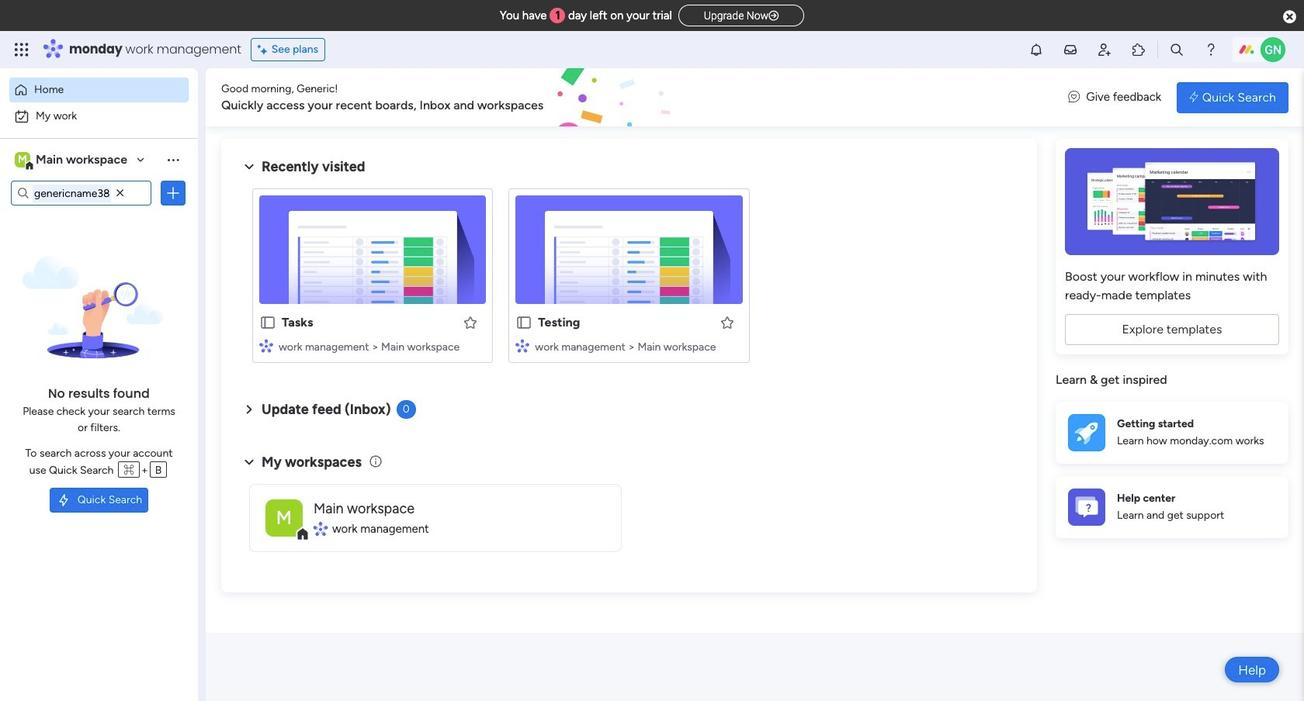 Task type: describe. For each thing, give the bounding box(es) containing it.
workspace selection element
[[15, 151, 130, 171]]

quick search results list box
[[240, 176, 1018, 382]]

options image
[[165, 186, 181, 201]]

dapulse close image
[[1283, 9, 1296, 25]]

select product image
[[14, 42, 29, 57]]

open update feed (inbox) image
[[240, 401, 258, 419]]

dapulse rightstroke image
[[769, 10, 779, 22]]

getting started element
[[1056, 402, 1289, 464]]

0 element
[[396, 401, 416, 419]]

help center element
[[1056, 476, 1289, 538]]

add to favorites image
[[463, 315, 478, 330]]

help image
[[1203, 42, 1219, 57]]

1 option from the top
[[9, 78, 189, 102]]

templates image image
[[1070, 148, 1275, 255]]

update feed image
[[1063, 42, 1078, 57]]

workspace image
[[265, 500, 303, 537]]

close my workspaces image
[[240, 453, 258, 472]]

see plans image
[[257, 41, 271, 58]]

Search in workspace field
[[33, 184, 111, 202]]

monday marketplace image
[[1131, 42, 1147, 57]]

workspace options image
[[165, 152, 181, 167]]



Task type: vqa. For each thing, say whether or not it's contained in the screenshot.
THE ADD TO FAVORITES Image corresponding to second Public board image
yes



Task type: locate. For each thing, give the bounding box(es) containing it.
invite members image
[[1097, 42, 1112, 57]]

public board image for add to favorites image
[[516, 314, 533, 331]]

public board image
[[259, 314, 276, 331], [516, 314, 533, 331]]

v2 bolt switch image
[[1189, 89, 1198, 106]]

public board image for add to favorites icon
[[259, 314, 276, 331]]

2 option from the top
[[9, 104, 189, 129]]

1 horizontal spatial public board image
[[516, 314, 533, 331]]

option
[[9, 78, 189, 102], [9, 104, 189, 129]]

0 vertical spatial option
[[9, 78, 189, 102]]

clear search image
[[113, 186, 128, 201]]

workspace image
[[15, 151, 30, 168]]

1 public board image from the left
[[259, 314, 276, 331]]

generic name image
[[1261, 37, 1285, 62]]

notifications image
[[1029, 42, 1044, 57]]

add to favorites image
[[719, 315, 735, 330]]

2 public board image from the left
[[516, 314, 533, 331]]

1 vertical spatial option
[[9, 104, 189, 129]]

search everything image
[[1169, 42, 1185, 57]]

0 horizontal spatial public board image
[[259, 314, 276, 331]]

close recently visited image
[[240, 158, 258, 176]]

v2 user feedback image
[[1068, 89, 1080, 106]]



